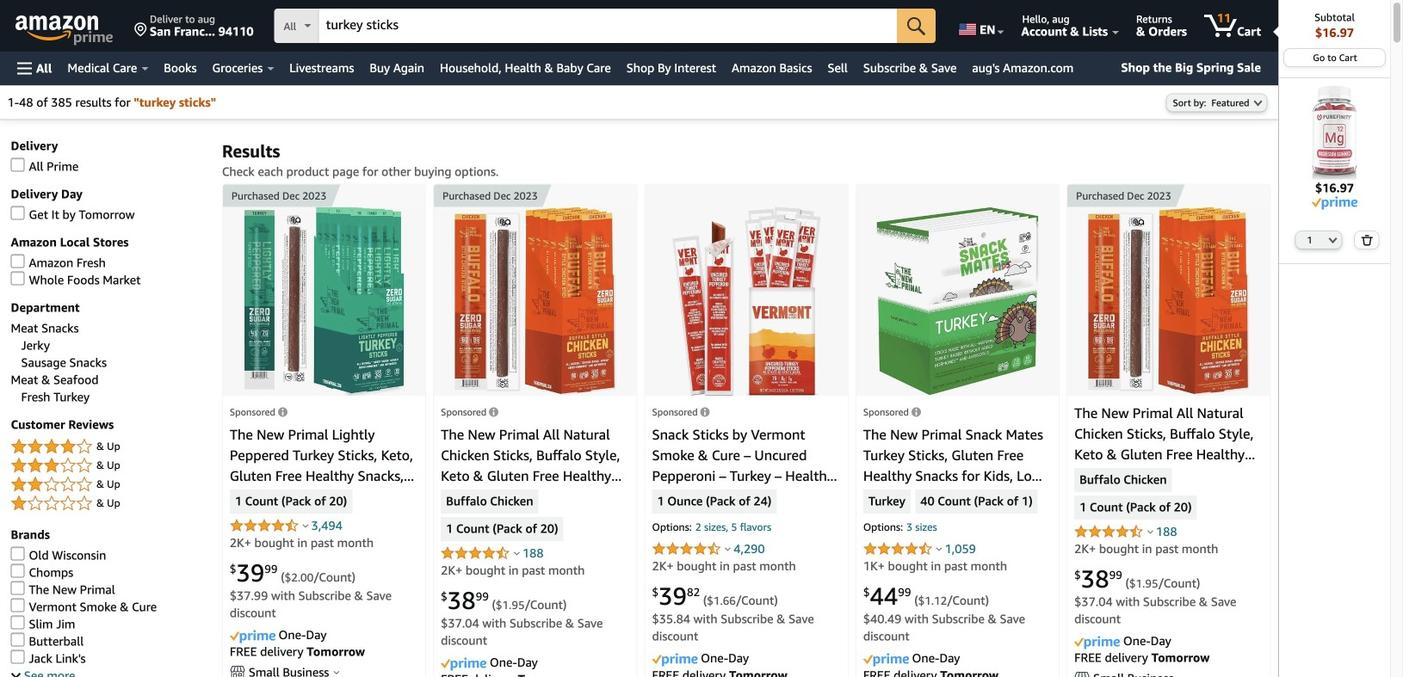 Task type: locate. For each thing, give the bounding box(es) containing it.
popover image
[[725, 547, 731, 551], [514, 551, 520, 556]]

sponsored ad - the new primal lightly peppered turkey sticks, keto, gluten free healthy snacks, sugar free low carb high p... image
[[244, 207, 404, 396]]

checkbox image
[[11, 206, 25, 220], [11, 564, 25, 578], [11, 582, 25, 595]]

purefinity magnesium gummies &ndash; 600mg magnesium citrate gummy for stress relief, cramp defense &amp; recovery. high absorption &amp; bioavailable &ndash; vegan, non-gmo &amp; allergen free &ndash; 60 gummies (1 month supply) image
[[1288, 85, 1382, 180]]

6 checkbox image from the top
[[11, 616, 25, 630]]

sponsored ad - the new primal all natural chicken sticks, buffalo style, keto & gluten free healthy snacks for adults, sug... image
[[454, 207, 616, 396]]

1 horizontal spatial popover image
[[936, 547, 942, 551]]

1 checkbox image from the top
[[11, 206, 25, 220]]

free delivery tomorrow element
[[230, 645, 365, 659], [1075, 651, 1210, 665], [864, 668, 999, 678], [652, 668, 788, 678], [441, 673, 576, 678]]

2 checkbox image from the top
[[11, 564, 25, 578]]

None search field
[[274, 9, 936, 45]]

amazon prime image for sponsored ad - the new primal lightly peppered turkey sticks, keto, gluten free healthy snacks, sugar free low carb high p... image free delivery tomorrow element
[[230, 631, 275, 644]]

None submit
[[897, 9, 936, 43], [1355, 232, 1379, 249], [897, 9, 936, 43], [1355, 232, 1379, 249]]

amazon prime image for the new primal all natural chicken sticks, buffalo style, keto & gluten free healthy snacks for adults, sugar free low car... image's free delivery tomorrow element
[[1075, 637, 1120, 650]]

Search Amazon text field
[[319, 9, 897, 42]]

none search field inside navigation navigation
[[274, 9, 936, 45]]

0 vertical spatial checkbox image
[[11, 206, 25, 220]]

1 checkbox image from the top
[[11, 158, 25, 172]]

free delivery tomorrow element for sponsored ad - the new primal lightly peppered turkey sticks, keto, gluten free healthy snacks, sugar free low carb high p... image
[[230, 645, 365, 659]]

sponsored ad - the new primal snack mates turkey sticks, gluten free healthy snacks for kids, low sugar high protein kids ... image
[[876, 207, 1040, 396]]

checkbox image
[[11, 158, 25, 172], [11, 254, 25, 268], [11, 272, 25, 285], [11, 547, 25, 561], [11, 599, 25, 613], [11, 616, 25, 630], [11, 633, 25, 647], [11, 650, 25, 664]]

0 vertical spatial popover image
[[303, 524, 309, 528]]

sponsored ad - snack sticks by vermont smoke & cure – uncured pepperoni – turkey – healthy meat protein – 1oz jerky sticks... image
[[672, 207, 821, 396]]

2 vertical spatial checkbox image
[[11, 582, 25, 595]]

amazon prime image
[[230, 631, 275, 644], [1075, 637, 1120, 650], [864, 654, 909, 667], [652, 654, 698, 667], [441, 658, 487, 671]]

4 checkbox image from the top
[[11, 547, 25, 561]]

1 vertical spatial checkbox image
[[11, 564, 25, 578]]

3 checkbox image from the top
[[11, 272, 25, 285]]

popover image
[[303, 524, 309, 528], [936, 547, 942, 551]]



Task type: describe. For each thing, give the bounding box(es) containing it.
4 stars & up element
[[11, 437, 205, 458]]

0 horizontal spatial popover image
[[514, 551, 520, 556]]

5 checkbox image from the top
[[11, 599, 25, 613]]

1 vertical spatial popover image
[[936, 547, 942, 551]]

1 star & up element
[[11, 494, 205, 514]]

dropdown image
[[1329, 237, 1338, 244]]

2 stars & up element
[[11, 475, 205, 496]]

delete image
[[1361, 235, 1374, 246]]

free delivery tomorrow element for the new primal all natural chicken sticks, buffalo style, keto & gluten free healthy snacks for adults, sugar free low car... image
[[1075, 651, 1210, 665]]

free delivery tomorrow element for sponsored ad - the new primal all natural chicken sticks, buffalo style, keto & gluten free healthy snacks for adults, sug... image
[[441, 673, 576, 678]]

amazon image
[[15, 15, 99, 41]]

3 stars & up element
[[11, 456, 205, 477]]

8 checkbox image from the top
[[11, 650, 25, 664]]

1 horizontal spatial popover image
[[725, 547, 731, 551]]

dropdown image
[[1254, 99, 1263, 106]]

the new primal all natural chicken sticks, buffalo style, keto & gluten free healthy snacks for adults, sugar free low car... image
[[1088, 207, 1250, 396]]

extender expand image
[[11, 670, 21, 678]]

0 horizontal spatial popover image
[[303, 524, 309, 528]]

amazon prime image for free delivery tomorrow element associated with sponsored ad - the new primal all natural chicken sticks, buffalo style, keto & gluten free healthy snacks for adults, sug... image
[[441, 658, 487, 671]]

2 checkbox image from the top
[[11, 254, 25, 268]]

navigation navigation
[[0, 0, 1392, 678]]

3 checkbox image from the top
[[11, 582, 25, 595]]

7 checkbox image from the top
[[11, 633, 25, 647]]



Task type: vqa. For each thing, say whether or not it's contained in the screenshot.
The New Primal All Natural Chicken Sticks, Buffalo Style, Keto & Gluten Free Healthy Snacks for Adults, Sugar Free Low Car... image's AMAZON PRIME image
yes



